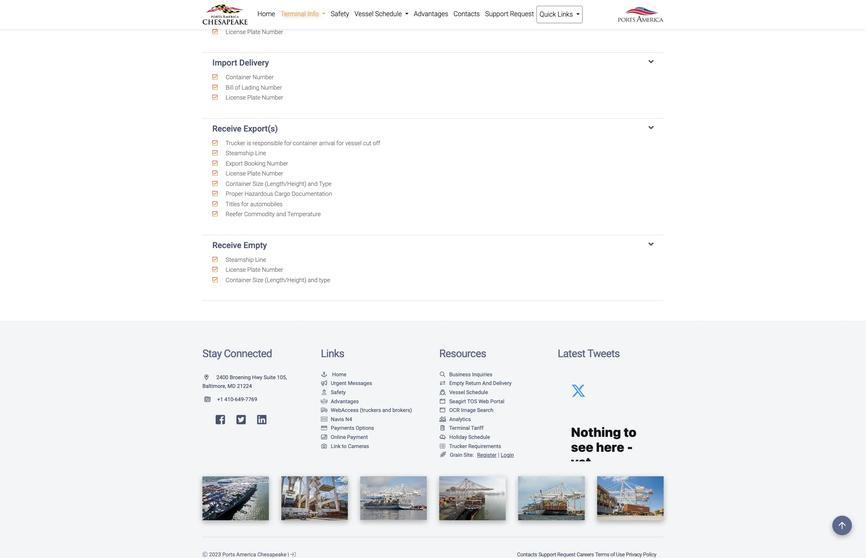 Task type: locate. For each thing, give the bounding box(es) containing it.
safety down "urgent"
[[331, 390, 346, 396]]

1 horizontal spatial contacts link
[[516, 548, 538, 559]]

receive for receive export(s)
[[212, 124, 241, 134]]

+1
[[217, 397, 223, 403]]

online
[[331, 435, 346, 441]]

3 steamship from the top
[[226, 257, 254, 264]]

1 vertical spatial browser image
[[439, 409, 446, 414]]

| left login link
[[498, 452, 499, 459]]

to
[[342, 444, 347, 450]]

tab list
[[202, 0, 664, 301]]

license down bill
[[226, 94, 246, 101]]

bells image
[[439, 436, 446, 441]]

search image
[[439, 373, 446, 378]]

1 angle down image from the top
[[649, 58, 654, 66]]

home up valid booking number
[[257, 10, 275, 18]]

0 horizontal spatial contacts link
[[451, 6, 483, 22]]

4 plate from the top
[[247, 267, 260, 274]]

0 vertical spatial home link
[[255, 6, 278, 22]]

online payment
[[331, 435, 368, 441]]

seagirt tos web portal link
[[439, 399, 504, 405]]

trucker for trucker requirements
[[449, 444, 467, 450]]

support request link
[[483, 6, 537, 22], [538, 548, 576, 559]]

1 vertical spatial empty
[[449, 381, 464, 387]]

1 vertical spatial advantages
[[331, 399, 359, 405]]

urgent messages link
[[321, 381, 372, 387]]

2 safety from the top
[[331, 390, 346, 396]]

2 receive from the top
[[212, 240, 241, 250]]

3 line from the top
[[255, 257, 266, 264]]

line for booking
[[255, 8, 266, 15]]

0 horizontal spatial vessel schedule
[[354, 10, 403, 18]]

3 license plate number from the top
[[224, 170, 283, 178]]

plate down bill of lading number
[[247, 94, 260, 101]]

size down receive empty
[[253, 277, 263, 284]]

booking
[[240, 18, 261, 25], [244, 160, 265, 167]]

21224
[[237, 384, 252, 390]]

2 (length/height) from the top
[[265, 277, 306, 284]]

temperature
[[287, 211, 321, 218]]

receive empty link
[[212, 240, 654, 250]]

link to cameras
[[331, 444, 369, 450]]

0 horizontal spatial of
[[235, 84, 240, 91]]

terminal left info
[[280, 10, 306, 18]]

size up hazardous
[[253, 181, 263, 188]]

0 vertical spatial vessel
[[354, 10, 374, 18]]

1 safety from the top
[[331, 10, 349, 18]]

0 vertical spatial line
[[255, 8, 266, 15]]

quick links
[[540, 10, 575, 18]]

angle down image
[[649, 58, 654, 66], [649, 240, 654, 249]]

of
[[235, 84, 240, 91], [610, 553, 615, 559]]

0 vertical spatial safety link
[[328, 6, 352, 22]]

0 vertical spatial safety
[[331, 10, 349, 18]]

plate down export booking number
[[247, 170, 260, 178]]

analytics
[[449, 417, 471, 423]]

line up valid booking number
[[255, 8, 266, 15]]

home link for terminal info link
[[255, 6, 278, 22]]

angle down image
[[649, 124, 654, 132]]

home link
[[255, 6, 278, 22], [321, 372, 346, 378]]

0 horizontal spatial links
[[321, 348, 344, 360]]

2 container from the top
[[226, 181, 251, 188]]

for right "titles"
[[241, 201, 249, 208]]

terminal info
[[280, 10, 320, 18]]

1 horizontal spatial delivery
[[493, 381, 512, 387]]

tab list containing import delivery
[[202, 0, 664, 301]]

receive down reefer
[[212, 240, 241, 250]]

1 vertical spatial home link
[[321, 372, 346, 378]]

(length/height) up cargo
[[265, 181, 306, 188]]

latest
[[558, 348, 585, 360]]

and
[[482, 381, 492, 387]]

1 browser image from the top
[[439, 400, 446, 405]]

0 horizontal spatial trucker
[[226, 140, 245, 147]]

quick links link
[[537, 6, 583, 23]]

safety link for urgent messages 'link'
[[321, 390, 346, 396]]

navis n4
[[331, 417, 352, 423]]

0 vertical spatial schedule
[[375, 10, 402, 18]]

vessel
[[354, 10, 374, 18], [449, 390, 465, 396]]

7769
[[245, 397, 257, 403]]

(truckers
[[360, 408, 381, 414]]

1 vertical spatial angle down image
[[649, 240, 654, 249]]

hand receiving image
[[321, 400, 327, 405]]

browser image down the ship "icon"
[[439, 400, 446, 405]]

browser image for seagirt
[[439, 400, 446, 405]]

2 angle down image from the top
[[649, 240, 654, 249]]

support request link left careers
[[538, 548, 576, 559]]

0 horizontal spatial advantages link
[[321, 399, 359, 405]]

messages
[[348, 381, 372, 387]]

steamship for valid
[[226, 8, 254, 15]]

1 horizontal spatial advantages
[[414, 10, 448, 18]]

file invoice image
[[439, 427, 446, 432]]

browser image
[[439, 400, 446, 405], [439, 409, 446, 414]]

booking right export in the left of the page
[[244, 160, 265, 167]]

delivery right the and
[[493, 381, 512, 387]]

plate
[[247, 29, 260, 36], [247, 94, 260, 101], [247, 170, 260, 178], [247, 267, 260, 274]]

0 vertical spatial support request link
[[483, 6, 537, 22]]

2 vertical spatial steamship line
[[224, 257, 266, 264]]

0 horizontal spatial home link
[[255, 6, 278, 22]]

return
[[465, 381, 481, 387]]

container down receive empty
[[226, 277, 251, 284]]

support
[[485, 10, 508, 18], [538, 553, 556, 559]]

0 vertical spatial terminal
[[280, 10, 306, 18]]

0 vertical spatial size
[[253, 181, 263, 188]]

request left careers
[[557, 553, 575, 559]]

2 vertical spatial line
[[255, 257, 266, 264]]

(length/height)
[[265, 181, 306, 188], [265, 277, 306, 284]]

contacts link
[[451, 6, 483, 22], [516, 548, 538, 559]]

1 horizontal spatial home link
[[321, 372, 346, 378]]

empty down commodity
[[244, 240, 267, 250]]

1 vertical spatial vessel schedule
[[449, 390, 488, 396]]

1 vertical spatial of
[[610, 553, 615, 559]]

for left container
[[284, 140, 292, 147]]

1 steamship line from the top
[[224, 8, 266, 15]]

0 vertical spatial request
[[510, 10, 534, 18]]

2 vertical spatial steamship
[[226, 257, 254, 264]]

steamship up valid
[[226, 8, 254, 15]]

import delivery
[[212, 58, 269, 68]]

browser image up analytics image
[[439, 409, 446, 414]]

1 vertical spatial line
[[255, 150, 266, 157]]

for right arrival at the left top
[[336, 140, 344, 147]]

1 vertical spatial receive
[[212, 240, 241, 250]]

ocr image search
[[449, 408, 493, 414]]

request
[[510, 10, 534, 18], [557, 553, 575, 559]]

links up anchor image
[[321, 348, 344, 360]]

0 horizontal spatial empty
[[244, 240, 267, 250]]

0 vertical spatial container
[[226, 74, 251, 81]]

home link left terminal info
[[255, 6, 278, 22]]

steamship for license
[[226, 257, 254, 264]]

brokers)
[[392, 408, 412, 414]]

analytics image
[[439, 418, 446, 423]]

1 vertical spatial booking
[[244, 160, 265, 167]]

license plate number down valid booking number
[[224, 29, 283, 36]]

| left sign in icon
[[288, 553, 289, 559]]

import delivery link
[[212, 58, 654, 68]]

plate down valid booking number
[[247, 29, 260, 36]]

browser image inside seagirt tos web portal link
[[439, 400, 446, 405]]

links right quick at right top
[[558, 10, 573, 18]]

1 vertical spatial container
[[226, 181, 251, 188]]

browser image inside the ocr image search link
[[439, 409, 446, 414]]

1 vertical spatial steamship line
[[224, 150, 266, 157]]

trucker left is at the left top of page
[[226, 140, 245, 147]]

0 horizontal spatial |
[[288, 553, 289, 559]]

tab
[[202, 0, 664, 7]]

steamship line down is at the left top of page
[[224, 150, 266, 157]]

steamship
[[226, 8, 254, 15], [226, 150, 254, 157], [226, 257, 254, 264]]

1 horizontal spatial support request link
[[538, 548, 576, 559]]

1 horizontal spatial advantages link
[[411, 6, 451, 22]]

1 horizontal spatial |
[[498, 452, 499, 459]]

2 line from the top
[[255, 150, 266, 157]]

and up documentation
[[308, 181, 318, 188]]

user hard hat image
[[321, 391, 327, 396]]

0 vertical spatial advantages link
[[411, 6, 451, 22]]

careers
[[577, 553, 594, 559]]

go to top image
[[832, 517, 852, 536]]

site:
[[464, 453, 474, 459]]

1 vertical spatial support request link
[[538, 548, 576, 559]]

1 vertical spatial schedule
[[466, 390, 488, 396]]

link to cameras link
[[321, 444, 369, 450]]

2 browser image from the top
[[439, 409, 446, 414]]

trucker for trucker is responsible for container arrival for vessel cut off
[[226, 140, 245, 147]]

0 horizontal spatial vessel
[[354, 10, 374, 18]]

0 vertical spatial steamship line
[[224, 8, 266, 15]]

1 horizontal spatial home
[[332, 372, 346, 378]]

steamship up export in the left of the page
[[226, 150, 254, 157]]

business
[[449, 372, 471, 378]]

angle down image inside receive empty link
[[649, 240, 654, 249]]

1 horizontal spatial for
[[284, 140, 292, 147]]

safety right info
[[331, 10, 349, 18]]

(length/height) left the type
[[265, 277, 306, 284]]

empty return and delivery link
[[439, 381, 512, 387]]

0 horizontal spatial vessel schedule link
[[352, 6, 411, 22]]

0 vertical spatial empty
[[244, 240, 267, 250]]

import
[[212, 58, 237, 68]]

container
[[293, 140, 318, 147]]

documentation
[[292, 191, 332, 198]]

ship image
[[439, 391, 446, 396]]

1 vertical spatial safety link
[[321, 390, 346, 396]]

vessel
[[345, 140, 362, 147]]

0 vertical spatial delivery
[[239, 58, 269, 68]]

is
[[247, 140, 251, 147]]

navis
[[331, 417, 344, 423]]

export
[[226, 160, 243, 167]]

line down receive empty
[[255, 257, 266, 264]]

payments options
[[331, 426, 374, 432]]

copyright image
[[202, 553, 208, 559]]

receive left export(s)
[[212, 124, 241, 134]]

of right bill
[[235, 84, 240, 91]]

size for container size (length/height) and type
[[253, 277, 263, 284]]

schedule for bells "image"
[[468, 435, 490, 441]]

steamship line up valid booking number
[[224, 8, 266, 15]]

type
[[319, 277, 330, 284]]

safety link right info
[[328, 6, 352, 22]]

terminal down analytics
[[449, 426, 470, 432]]

home up "urgent"
[[332, 372, 346, 378]]

1 horizontal spatial empty
[[449, 381, 464, 387]]

1 vertical spatial |
[[288, 553, 289, 559]]

1 container from the top
[[226, 74, 251, 81]]

license down receive empty
[[226, 267, 246, 274]]

0 vertical spatial home
[[257, 10, 275, 18]]

1 vertical spatial size
[[253, 277, 263, 284]]

container up bill
[[226, 74, 251, 81]]

login link
[[501, 453, 514, 459]]

hwy
[[252, 375, 262, 381]]

2 size from the top
[[253, 277, 263, 284]]

analytics link
[[439, 417, 471, 423]]

inquiries
[[472, 372, 492, 378]]

contacts for contacts
[[454, 10, 480, 18]]

0 vertical spatial (length/height)
[[265, 181, 306, 188]]

1 vertical spatial vessel schedule link
[[439, 390, 488, 396]]

0 vertical spatial angle down image
[[649, 58, 654, 66]]

contacts for contacts support request careers terms of use privacy policy
[[517, 553, 537, 559]]

contacts
[[454, 10, 480, 18], [517, 553, 537, 559]]

license down valid
[[226, 29, 246, 36]]

1 horizontal spatial request
[[557, 553, 575, 559]]

1 vertical spatial steamship
[[226, 150, 254, 157]]

delivery up 'container number'
[[239, 58, 269, 68]]

reefer
[[226, 211, 243, 218]]

booking right valid
[[240, 18, 261, 25]]

license down export in the left of the page
[[226, 170, 246, 178]]

4 license plate number from the top
[[224, 267, 283, 274]]

1 steamship from the top
[[226, 8, 254, 15]]

0 horizontal spatial contacts
[[454, 10, 480, 18]]

1 horizontal spatial trucker
[[449, 444, 467, 450]]

commodity
[[244, 211, 275, 218]]

off
[[373, 140, 380, 147]]

booking for valid
[[240, 18, 261, 25]]

1 receive from the top
[[212, 124, 241, 134]]

3 steamship line from the top
[[224, 257, 266, 264]]

4 license from the top
[[226, 267, 246, 274]]

1 vertical spatial safety
[[331, 390, 346, 396]]

line
[[255, 8, 266, 15], [255, 150, 266, 157], [255, 257, 266, 264]]

steamship down receive empty
[[226, 257, 254, 264]]

urgent
[[331, 381, 346, 387]]

list alt image
[[439, 445, 446, 450]]

0 horizontal spatial home
[[257, 10, 275, 18]]

license plate number down export booking number
[[224, 170, 283, 178]]

steamship line down receive empty
[[224, 257, 266, 264]]

trucker down holiday
[[449, 444, 467, 450]]

seagirt tos web portal
[[449, 399, 504, 405]]

payments
[[331, 426, 354, 432]]

2 steamship from the top
[[226, 150, 254, 157]]

register link
[[475, 453, 497, 459]]

request left quick at right top
[[510, 10, 534, 18]]

0 vertical spatial trucker
[[226, 140, 245, 147]]

and down automobiles
[[276, 211, 286, 218]]

1 line from the top
[[255, 8, 266, 15]]

export booking number
[[224, 160, 288, 167]]

online payment link
[[321, 435, 368, 441]]

license plate number down bill of lading number
[[224, 94, 283, 101]]

0 horizontal spatial terminal
[[280, 10, 306, 18]]

0 vertical spatial advantages
[[414, 10, 448, 18]]

wheat image
[[439, 453, 447, 459]]

0 horizontal spatial support
[[485, 10, 508, 18]]

0 horizontal spatial delivery
[[239, 58, 269, 68]]

0 vertical spatial links
[[558, 10, 573, 18]]

1 vertical spatial support
[[538, 553, 556, 559]]

ocr image search link
[[439, 408, 493, 414]]

empty down business
[[449, 381, 464, 387]]

1 vertical spatial trucker
[[449, 444, 467, 450]]

license plate number
[[224, 29, 283, 36], [224, 94, 283, 101], [224, 170, 283, 178], [224, 267, 283, 274]]

2 vertical spatial container
[[226, 277, 251, 284]]

latest tweets
[[558, 348, 620, 360]]

1 horizontal spatial vessel schedule
[[449, 390, 488, 396]]

proper hazardous cargo documentation
[[224, 191, 332, 198]]

number
[[263, 18, 284, 25], [262, 29, 283, 36], [253, 74, 274, 81], [261, 84, 282, 91], [262, 94, 283, 101], [267, 160, 288, 167], [262, 170, 283, 178], [262, 267, 283, 274]]

holiday schedule
[[449, 435, 490, 441]]

safety link down "urgent"
[[321, 390, 346, 396]]

line up export booking number
[[255, 150, 266, 157]]

3 container from the top
[[226, 277, 251, 284]]

steamship line for plate
[[224, 257, 266, 264]]

1 vertical spatial links
[[321, 348, 344, 360]]

terminal
[[280, 10, 306, 18], [449, 426, 470, 432]]

angle down image inside import delivery link
[[649, 58, 654, 66]]

size
[[253, 181, 263, 188], [253, 277, 263, 284]]

1 vertical spatial contacts
[[517, 553, 537, 559]]

contacts support request careers terms of use privacy policy
[[517, 553, 656, 559]]

container up proper at the left top
[[226, 181, 251, 188]]

1 horizontal spatial contacts
[[517, 553, 537, 559]]

support request link left quick at right top
[[483, 6, 537, 22]]

1 horizontal spatial vessel
[[449, 390, 465, 396]]

cargo
[[275, 191, 290, 198]]

receive empty
[[212, 240, 267, 250]]

1 size from the top
[[253, 181, 263, 188]]

business inquiries link
[[439, 372, 492, 378]]

arrival
[[319, 140, 335, 147]]

license plate number up container size (length/height) and type
[[224, 267, 283, 274]]

0 vertical spatial |
[[498, 452, 499, 459]]

1 vertical spatial terminal
[[449, 426, 470, 432]]

of left use
[[610, 553, 615, 559]]

1 (length/height) from the top
[[265, 181, 306, 188]]

plate up container size (length/height) and type
[[247, 267, 260, 274]]

size for container size (length/height) and type
[[253, 181, 263, 188]]

home link up "urgent"
[[321, 372, 346, 378]]



Task type: describe. For each thing, give the bounding box(es) containing it.
stay connected
[[202, 348, 272, 360]]

105,
[[277, 375, 287, 381]]

receive for receive empty
[[212, 240, 241, 250]]

portal
[[490, 399, 504, 405]]

terminal for terminal tariff
[[449, 426, 470, 432]]

+1 410-649-7769
[[217, 397, 257, 403]]

terms of use link
[[595, 548, 625, 559]]

3 license from the top
[[226, 170, 246, 178]]

valid
[[226, 18, 238, 25]]

options
[[356, 426, 374, 432]]

sign in image
[[290, 553, 296, 559]]

(length/height) for type
[[265, 181, 306, 188]]

linkedin image
[[257, 415, 266, 426]]

bullhorn image
[[321, 382, 327, 387]]

credit card image
[[321, 427, 327, 432]]

webaccess (truckers and brokers)
[[331, 408, 412, 414]]

1 horizontal spatial links
[[558, 10, 573, 18]]

schedule for the ship "icon"
[[466, 390, 488, 396]]

2400
[[216, 375, 228, 381]]

browser image for ocr
[[439, 409, 446, 414]]

camera image
[[321, 445, 327, 450]]

connected
[[224, 348, 272, 360]]

titles
[[226, 201, 240, 208]]

requirements
[[468, 444, 501, 450]]

policy
[[643, 553, 656, 559]]

map marker alt image
[[204, 376, 215, 381]]

1 license from the top
[[226, 29, 246, 36]]

twitter square image
[[236, 415, 246, 426]]

hazardous
[[245, 191, 273, 198]]

1 vertical spatial home
[[332, 372, 346, 378]]

649-
[[235, 397, 245, 403]]

image
[[461, 408, 476, 414]]

truck container image
[[321, 409, 327, 414]]

phone office image
[[204, 398, 217, 403]]

business inquiries
[[449, 372, 492, 378]]

trucker requirements link
[[439, 444, 501, 450]]

credit card front image
[[321, 436, 327, 441]]

steamship line for booking
[[224, 8, 266, 15]]

2023 ports america chesapeake |
[[208, 553, 290, 559]]

privacy
[[626, 553, 642, 559]]

bill
[[226, 84, 233, 91]]

seagirt
[[449, 399, 466, 405]]

1 horizontal spatial vessel schedule link
[[439, 390, 488, 396]]

and left brokers)
[[382, 408, 391, 414]]

3 plate from the top
[[247, 170, 260, 178]]

0 horizontal spatial advantages
[[331, 399, 359, 405]]

1 license plate number from the top
[[224, 29, 283, 36]]

cut
[[363, 140, 371, 147]]

container for container size (length/height) and type
[[226, 277, 251, 284]]

valid booking number
[[224, 18, 284, 25]]

ports
[[222, 553, 235, 559]]

register
[[477, 453, 497, 459]]

terminal info link
[[278, 6, 328, 22]]

0 vertical spatial vessel schedule
[[354, 10, 403, 18]]

0 horizontal spatial support request link
[[483, 6, 537, 22]]

container storage image
[[321, 418, 327, 423]]

trucker is responsible for container arrival for vessel cut off
[[224, 140, 380, 147]]

receive export(s) link
[[212, 124, 654, 134]]

tariff
[[471, 426, 484, 432]]

1 vertical spatial contacts link
[[516, 548, 538, 559]]

proper
[[226, 191, 243, 198]]

terminal tariff
[[449, 426, 484, 432]]

0 horizontal spatial request
[[510, 10, 534, 18]]

stay
[[202, 348, 222, 360]]

search
[[477, 408, 493, 414]]

webaccess
[[331, 408, 359, 414]]

america
[[236, 553, 256, 559]]

and left the type
[[308, 277, 318, 284]]

chesapeake
[[257, 553, 286, 559]]

container number
[[224, 74, 274, 81]]

support request
[[485, 10, 534, 18]]

1 horizontal spatial of
[[610, 553, 615, 559]]

holiday schedule link
[[439, 435, 490, 441]]

payments options link
[[321, 426, 374, 432]]

1 vertical spatial delivery
[[493, 381, 512, 387]]

md
[[228, 384, 236, 390]]

1 plate from the top
[[247, 29, 260, 36]]

0 vertical spatial of
[[235, 84, 240, 91]]

1 vertical spatial vessel
[[449, 390, 465, 396]]

0 vertical spatial contacts link
[[451, 6, 483, 22]]

1 horizontal spatial support
[[538, 553, 556, 559]]

2 license from the top
[[226, 94, 246, 101]]

lading
[[242, 84, 259, 91]]

booking for export
[[244, 160, 265, 167]]

container for container size (length/height) and type
[[226, 181, 251, 188]]

angle down image for delivery
[[649, 58, 654, 66]]

home link for urgent messages 'link'
[[321, 372, 346, 378]]

urgent messages
[[331, 381, 372, 387]]

navis n4 link
[[321, 417, 352, 423]]

suite
[[264, 375, 276, 381]]

2 license plate number from the top
[[224, 94, 283, 101]]

ocr
[[449, 408, 460, 414]]

careers link
[[576, 548, 595, 559]]

0 horizontal spatial for
[[241, 201, 249, 208]]

responsible
[[253, 140, 283, 147]]

broening
[[230, 375, 251, 381]]

webaccess (truckers and brokers) link
[[321, 408, 412, 414]]

anchor image
[[321, 373, 327, 378]]

privacy policy link
[[625, 548, 657, 559]]

cameras
[[348, 444, 369, 450]]

terminal tariff link
[[439, 426, 484, 432]]

terms
[[595, 553, 609, 559]]

quick
[[540, 10, 556, 18]]

export(s)
[[244, 124, 278, 134]]

2 steamship line from the top
[[224, 150, 266, 157]]

0 vertical spatial support
[[485, 10, 508, 18]]

(length/height) for type
[[265, 277, 306, 284]]

grain
[[450, 453, 462, 459]]

use
[[616, 553, 625, 559]]

trucker requirements
[[449, 444, 501, 450]]

safety link for terminal info link
[[328, 6, 352, 22]]

2 plate from the top
[[247, 94, 260, 101]]

1 vertical spatial request
[[557, 553, 575, 559]]

facebook square image
[[216, 415, 225, 426]]

2400 broening hwy suite 105, baltimore, md 21224 link
[[202, 375, 287, 390]]

container size (length/height) and type
[[224, 181, 332, 188]]

410-
[[224, 397, 235, 403]]

baltimore,
[[202, 384, 226, 390]]

grain site: register | login
[[450, 452, 514, 459]]

holiday
[[449, 435, 467, 441]]

angle down image for empty
[[649, 240, 654, 249]]

line for plate
[[255, 257, 266, 264]]

exchange image
[[439, 382, 446, 387]]

2 horizontal spatial for
[[336, 140, 344, 147]]

container for container number
[[226, 74, 251, 81]]

login
[[501, 453, 514, 459]]

0 vertical spatial vessel schedule link
[[352, 6, 411, 22]]

terminal for terminal info
[[280, 10, 306, 18]]

tweets
[[587, 348, 620, 360]]

titles for automobiles
[[224, 201, 283, 208]]

1 vertical spatial advantages link
[[321, 399, 359, 405]]



Task type: vqa. For each thing, say whether or not it's contained in the screenshot.
bottom 'Container'
yes



